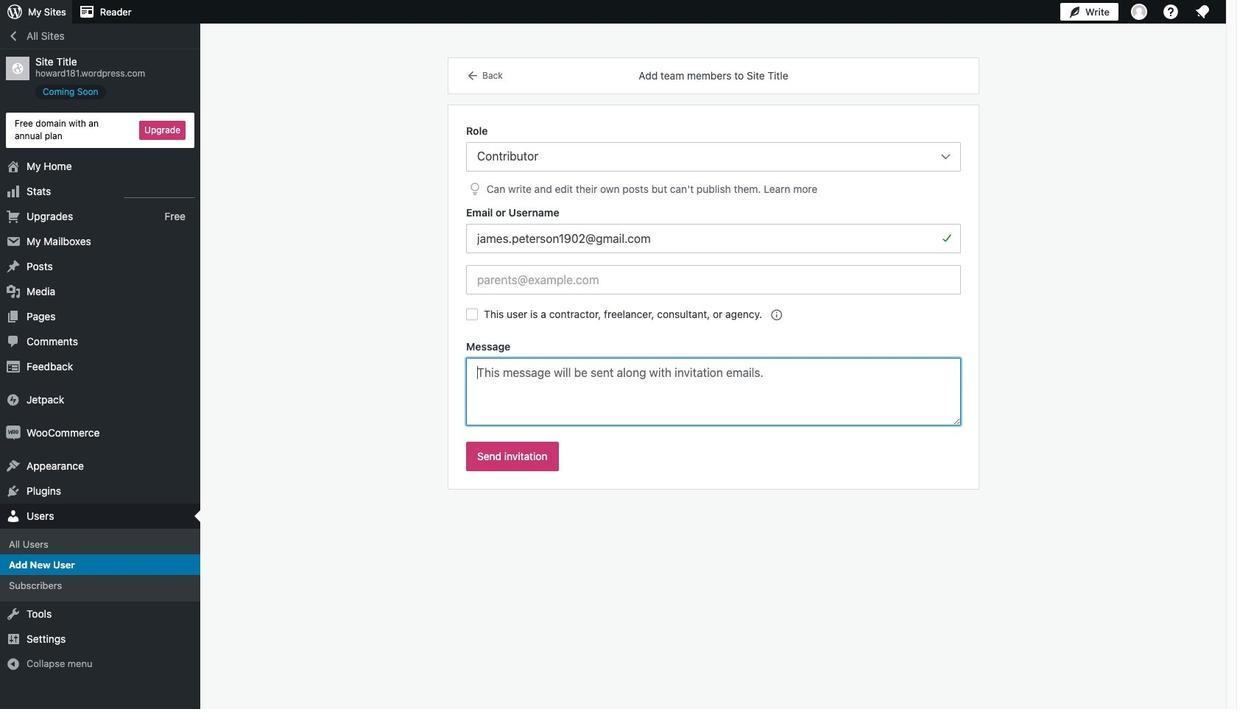 Task type: describe. For each thing, give the bounding box(es) containing it.
1 group from the top
[[466, 123, 962, 198]]

1 img image from the top
[[6, 392, 21, 407]]

sibling@example.com text field
[[466, 224, 962, 254]]

highest hourly views 0 image
[[125, 188, 195, 198]]

This message will be sent along with invitation emails. text field
[[466, 358, 962, 426]]

my profile image
[[1132, 4, 1148, 20]]

2 group from the top
[[466, 205, 962, 254]]

more information image
[[770, 308, 783, 321]]



Task type: locate. For each thing, give the bounding box(es) containing it.
None checkbox
[[466, 309, 478, 321]]

group
[[466, 123, 962, 198], [466, 205, 962, 254], [466, 339, 962, 430]]

1 vertical spatial img image
[[6, 426, 21, 440]]

help image
[[1163, 3, 1180, 21]]

manage your notifications image
[[1194, 3, 1212, 21]]

0 vertical spatial group
[[466, 123, 962, 198]]

0 vertical spatial img image
[[6, 392, 21, 407]]

2 img image from the top
[[6, 426, 21, 440]]

img image
[[6, 392, 21, 407], [6, 426, 21, 440]]

main content
[[449, 58, 979, 489]]

1 vertical spatial group
[[466, 205, 962, 254]]

2 vertical spatial group
[[466, 339, 962, 430]]

3 group from the top
[[466, 339, 962, 430]]

parents@example.com text field
[[466, 266, 962, 295]]



Task type: vqa. For each thing, say whether or not it's contained in the screenshot.
Jetpack inside "Link"
no



